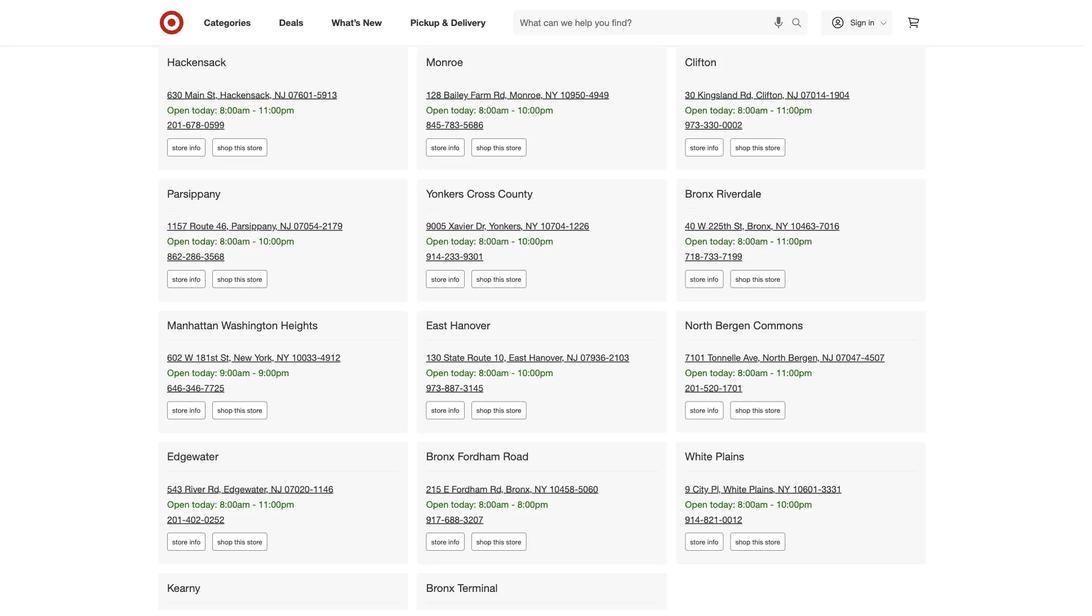 Task type: locate. For each thing, give the bounding box(es) containing it.
914-
[[426, 251, 445, 262], [685, 514, 704, 525]]

10:00pm inside 9 city pl, white plains, ny 10601-3331 open today: 8:00am - 10:00pm 914-821-0012
[[777, 499, 813, 510]]

1 vertical spatial 973-
[[426, 383, 445, 394]]

11:00pm down 10463-
[[777, 236, 813, 247]]

1 vertical spatial east
[[509, 352, 527, 363]]

8:00am down 30 kingsland rd, clifton, nj 07014-1904 'link'
[[738, 104, 768, 115]]

2 vertical spatial st,
[[221, 352, 231, 363]]

- inside 1157 route 46, parsippany, nj 07054-2179 open today: 8:00am - 10:00pm 862-286-3568
[[253, 236, 256, 247]]

store down 543 river rd, edgewater, nj 07020-1146 open today: 8:00am - 11:00pm 201-402-0252
[[247, 538, 263, 546]]

store down 9 city pl, white plains, ny 10601-3331 open today: 8:00am - 10:00pm 914-821-0012
[[765, 538, 781, 546]]

9301
[[464, 251, 484, 262]]

w
[[698, 221, 706, 232], [185, 352, 193, 363]]

store info link down 887-
[[426, 401, 465, 419]]

11:00pm inside 630 main st, hackensack, nj 07601-5913 open today: 8:00am - 11:00pm 201-678-0599
[[259, 104, 294, 115]]

ave,
[[744, 352, 761, 363]]

1 vertical spatial north
[[763, 352, 786, 363]]

shop down 7199
[[736, 275, 751, 283]]

rd, inside 543 river rd, edgewater, nj 07020-1146 open today: 8:00am - 11:00pm 201-402-0252
[[208, 484, 221, 495]]

bronx, inside 40 w 225th st, bronx, ny 10463-7016 open today: 8:00am - 11:00pm 718-733-7199
[[748, 221, 774, 232]]

181st
[[196, 352, 218, 363]]

1 vertical spatial st,
[[734, 221, 745, 232]]

nj left "07054-"
[[280, 221, 291, 232]]

3568
[[204, 251, 225, 262]]

201- inside the 7101 tonnelle ave, north bergen, nj 07047-4507 open today: 8:00am - 11:00pm 201-520-1701
[[685, 383, 704, 394]]

0002
[[723, 120, 743, 131]]

shop for monroe
[[477, 143, 492, 152]]

9005 xavier dr, yonkers, ny 10704-1226 link
[[426, 221, 590, 232]]

st, inside 40 w 225th st, bronx, ny 10463-7016 open today: 8:00am - 11:00pm 718-733-7199
[[734, 221, 745, 232]]

- down 7101 tonnelle ave, north bergen, nj 07047-4507 link
[[771, 367, 774, 378]]

0 horizontal spatial new
[[234, 352, 252, 363]]

open inside 128 bailey farm rd, monroe, ny 10950-4949 open today: 8:00am - 10:00pm 845-783-5686
[[426, 104, 449, 115]]

8:00am down 46,
[[220, 236, 250, 247]]

- down the 630 main st, hackensack, nj 07601-5913 link
[[253, 104, 256, 115]]

1 vertical spatial w
[[185, 352, 193, 363]]

0 vertical spatial 973-
[[685, 120, 704, 131]]

info for manhattan washington heights
[[190, 406, 201, 415]]

1157
[[167, 221, 187, 232]]

open down 630
[[167, 104, 190, 115]]

today: inside 602 w 181st st, new york, ny 10033-4912 open today: 9:00am - 9:00pm 646-346-7725
[[192, 367, 217, 378]]

nj inside 543 river rd, edgewater, nj 07020-1146 open today: 8:00am - 11:00pm 201-402-0252
[[271, 484, 282, 495]]

ny inside 128 bailey farm rd, monroe, ny 10950-4949 open today: 8:00am - 10:00pm 845-783-5686
[[546, 89, 558, 100]]

914- down 9005
[[426, 251, 445, 262]]

8:00am down yonkers,
[[479, 236, 509, 247]]

store info link for white plains
[[685, 533, 724, 551]]

bronx, down riverdale
[[748, 221, 774, 232]]

1 horizontal spatial route
[[468, 352, 492, 363]]

store info link for bronx fordham road
[[426, 533, 465, 551]]

store info down 733-
[[691, 275, 719, 283]]

info for white plains
[[708, 538, 719, 546]]

today: inside 630 main st, hackensack, nj 07601-5913 open today: 8:00am - 11:00pm 201-678-0599
[[192, 104, 217, 115]]

- inside 9 city pl, white plains, ny 10601-3331 open today: 8:00am - 10:00pm 914-821-0012
[[771, 499, 774, 510]]

10458-
[[550, 484, 578, 495]]

this down 130 state route 10, east hanover, nj 07936-2103 open today: 8:00am - 10:00pm 973-887-3145
[[494, 406, 504, 415]]

bronx, inside 215 e fordham rd, bronx, ny 10458-5060 open today: 8:00am - 8:00pm 917-688-3207
[[506, 484, 532, 495]]

fordham inside 215 e fordham rd, bronx, ny 10458-5060 open today: 8:00am - 8:00pm 917-688-3207
[[452, 484, 488, 495]]

shop for east hanover
[[477, 406, 492, 415]]

shop this store down 0002 at right
[[736, 143, 781, 152]]

917-688-3207 link
[[426, 514, 484, 525]]

parsippany
[[167, 187, 221, 200]]

this for north bergen commons
[[753, 406, 764, 415]]

0 vertical spatial route
[[190, 221, 214, 232]]

route left 10,
[[468, 352, 492, 363]]

e
[[444, 484, 449, 495]]

11:00pm down the 630 main st, hackensack, nj 07601-5913 link
[[259, 104, 294, 115]]

w right 40
[[698, 221, 706, 232]]

- inside 602 w 181st st, new york, ny 10033-4912 open today: 9:00am - 9:00pm 646-346-7725
[[253, 367, 256, 378]]

bronx left terminal
[[426, 581, 455, 594]]

pl,
[[712, 484, 721, 495]]

128 bailey farm rd, monroe, ny 10950-4949 link
[[426, 89, 609, 100]]

store info link for monroe
[[426, 138, 465, 157]]

info down 688- at the bottom left
[[449, 538, 460, 546]]

shop for edgewater
[[218, 538, 233, 546]]

store info link down 346-
[[167, 401, 206, 419]]

0012
[[723, 514, 743, 525]]

11:00pm inside 40 w 225th st, bronx, ny 10463-7016 open today: 8:00am - 11:00pm 718-733-7199
[[777, 236, 813, 247]]

store down 9005 xavier dr, yonkers, ny 10704-1226 open today: 8:00am - 10:00pm 914-233-9301
[[506, 275, 522, 283]]

225th
[[709, 221, 732, 232]]

543
[[167, 484, 182, 495]]

store down 602 w 181st st, new york, ny 10033-4912 open today: 9:00am - 9:00pm 646-346-7725
[[247, 406, 263, 415]]

rd, left clifton,
[[741, 89, 754, 100]]

info for monroe
[[449, 143, 460, 152]]

10,
[[494, 352, 507, 363]]

this for bronx fordham road
[[494, 538, 504, 546]]

bailey
[[444, 89, 468, 100]]

shop this store button down 9301
[[472, 270, 527, 288]]

10704-
[[541, 221, 569, 232]]

shop for bronx riverdale
[[736, 275, 751, 283]]

new up 9:00am
[[234, 352, 252, 363]]

0 vertical spatial bronx,
[[748, 221, 774, 232]]

bronx, up 8:00pm
[[506, 484, 532, 495]]

w inside 40 w 225th st, bronx, ny 10463-7016 open today: 8:00am - 11:00pm 718-733-7199
[[698, 221, 706, 232]]

1 vertical spatial 201-
[[685, 383, 704, 394]]

40
[[685, 221, 696, 232]]

0 vertical spatial 914-
[[426, 251, 445, 262]]

1904
[[830, 89, 850, 100]]

clifton
[[685, 56, 717, 69]]

st, right main at the top left of page
[[207, 89, 218, 100]]

973-
[[685, 120, 704, 131], [426, 383, 445, 394]]

city
[[693, 484, 709, 495]]

store down 130 state route 10, east hanover, nj 07936-2103 open today: 8:00am - 10:00pm 973-887-3145
[[506, 406, 522, 415]]

0 vertical spatial east
[[426, 319, 447, 332]]

shop this store for hackensack
[[218, 143, 263, 152]]

0 horizontal spatial 973-
[[426, 383, 445, 394]]

- inside 30 kingsland rd, clifton, nj 07014-1904 open today: 8:00am - 11:00pm 973-330-0002
[[771, 104, 774, 115]]

ny left 10463-
[[776, 221, 789, 232]]

201- inside 543 river rd, edgewater, nj 07020-1146 open today: 8:00am - 11:00pm 201-402-0252
[[167, 514, 186, 525]]

shop this store down 9301
[[477, 275, 522, 283]]

info down 233-
[[449, 275, 460, 283]]

shop this store button for parsippany
[[212, 270, 268, 288]]

1 horizontal spatial north
[[763, 352, 786, 363]]

11:00pm inside 543 river rd, edgewater, nj 07020-1146 open today: 8:00am - 11:00pm 201-402-0252
[[259, 499, 294, 510]]

9:00pm
[[259, 367, 289, 378]]

1 horizontal spatial 973-
[[685, 120, 704, 131]]

3145
[[464, 383, 484, 394]]

10033-
[[292, 352, 321, 363]]

1 vertical spatial new
[[234, 352, 252, 363]]

manhattan
[[167, 319, 219, 332]]

nj inside 130 state route 10, east hanover, nj 07936-2103 open today: 8:00am - 10:00pm 973-887-3145
[[567, 352, 578, 363]]

open down 9005
[[426, 236, 449, 247]]

11:00pm for edgewater
[[259, 499, 294, 510]]

3331
[[822, 484, 842, 495]]

914- down city
[[685, 514, 704, 525]]

2 horizontal spatial st,
[[734, 221, 745, 232]]

0 vertical spatial st,
[[207, 89, 218, 100]]

open down city
[[685, 499, 708, 510]]

today: inside the 7101 tonnelle ave, north bergen, nj 07047-4507 open today: 8:00am - 11:00pm 201-520-1701
[[710, 367, 736, 378]]

shop this store down 3568
[[218, 275, 263, 283]]

monroe,
[[510, 89, 543, 100]]

ny inside 215 e fordham rd, bronx, ny 10458-5060 open today: 8:00am - 8:00pm 917-688-3207
[[535, 484, 547, 495]]

today:
[[192, 104, 217, 115], [451, 104, 477, 115], [710, 104, 736, 115], [192, 236, 217, 247], [451, 236, 477, 247], [710, 236, 736, 247], [192, 367, 217, 378], [451, 367, 477, 378], [710, 367, 736, 378], [192, 499, 217, 510], [451, 499, 477, 510], [710, 499, 736, 510]]

east hanover
[[426, 319, 491, 332]]

0 vertical spatial north
[[685, 319, 713, 332]]

shop this store for manhattan washington heights
[[218, 406, 263, 415]]

york,
[[255, 352, 274, 363]]

this down 40 w 225th st, bronx, ny 10463-7016 open today: 8:00am - 11:00pm 718-733-7199
[[753, 275, 764, 283]]

today: up 973-887-3145 link
[[451, 367, 477, 378]]

bronx up 40
[[685, 187, 714, 200]]

0 horizontal spatial w
[[185, 352, 193, 363]]

bronx for bronx fordham road
[[426, 450, 455, 463]]

hackensack,
[[220, 89, 272, 100]]

2 vertical spatial bronx
[[426, 581, 455, 594]]

today: down tonnelle
[[710, 367, 736, 378]]

shop this store down 0599
[[218, 143, 263, 152]]

7101
[[685, 352, 706, 363]]

hanover
[[450, 319, 491, 332]]

914- inside 9 city pl, white plains, ny 10601-3331 open today: 8:00am - 10:00pm 914-821-0012
[[685, 514, 704, 525]]

store down the 7101 tonnelle ave, north bergen, nj 07047-4507 open today: 8:00am - 11:00pm 201-520-1701
[[765, 406, 781, 415]]

today: inside 215 e fordham rd, bronx, ny 10458-5060 open today: 8:00am - 8:00pm 917-688-3207
[[451, 499, 477, 510]]

nj inside 630 main st, hackensack, nj 07601-5913 open today: 8:00am - 11:00pm 201-678-0599
[[275, 89, 286, 100]]

bronx
[[685, 187, 714, 200], [426, 450, 455, 463], [426, 581, 455, 594]]

this for edgewater
[[235, 538, 245, 546]]

shop this store down 3207
[[477, 538, 522, 546]]

0 horizontal spatial route
[[190, 221, 214, 232]]

8:00am down the hackensack,
[[220, 104, 250, 115]]

nj right clifton,
[[788, 89, 799, 100]]

open inside 602 w 181st st, new york, ny 10033-4912 open today: 9:00am - 9:00pm 646-346-7725
[[167, 367, 190, 378]]

st, right 225th on the top right
[[734, 221, 745, 232]]

pickup
[[411, 17, 440, 28]]

8:00am inside 130 state route 10, east hanover, nj 07936-2103 open today: 8:00am - 10:00pm 973-887-3145
[[479, 367, 509, 378]]

this for monroe
[[494, 143, 504, 152]]

- down '40 w 225th st, bronx, ny 10463-7016' link
[[771, 236, 774, 247]]

open down 130
[[426, 367, 449, 378]]

commons
[[754, 319, 804, 332]]

open inside 543 river rd, edgewater, nj 07020-1146 open today: 8:00am - 11:00pm 201-402-0252
[[167, 499, 190, 510]]

0 horizontal spatial white
[[685, 450, 713, 463]]

8:00am inside the 7101 tonnelle ave, north bergen, nj 07047-4507 open today: 8:00am - 11:00pm 201-520-1701
[[738, 367, 768, 378]]

7199
[[723, 251, 743, 262]]

open up the 646-
[[167, 367, 190, 378]]

2179
[[323, 221, 343, 232]]

info down 346-
[[190, 406, 201, 415]]

east
[[426, 319, 447, 332], [509, 352, 527, 363]]

1 horizontal spatial white
[[724, 484, 747, 495]]

today: down 181st
[[192, 367, 217, 378]]

0 vertical spatial w
[[698, 221, 706, 232]]

07047-
[[836, 352, 865, 363]]

nj left 07601-
[[275, 89, 286, 100]]

st, inside 602 w 181st st, new york, ny 10033-4912 open today: 9:00am - 9:00pm 646-346-7725
[[221, 352, 231, 363]]

store info down 346-
[[172, 406, 201, 415]]

store down 887-
[[431, 406, 447, 415]]

973- down 130
[[426, 383, 445, 394]]

10:00pm down monroe,
[[518, 104, 553, 115]]

0 horizontal spatial bronx,
[[506, 484, 532, 495]]

215 e fordham rd, bronx, ny 10458-5060 link
[[426, 484, 599, 495]]

this down 630 main st, hackensack, nj 07601-5913 open today: 8:00am - 11:00pm 201-678-0599
[[235, 143, 245, 152]]

1 horizontal spatial new
[[363, 17, 382, 28]]

info down 286- on the left top
[[190, 275, 201, 283]]

fordham
[[458, 450, 500, 463], [452, 484, 488, 495]]

store info link down 330-
[[685, 138, 724, 157]]

categories link
[[194, 10, 265, 35]]

862-286-3568 link
[[167, 251, 225, 262]]

what's
[[332, 17, 361, 28]]

914-821-0012 link
[[685, 514, 743, 525]]

8:00am inside 215 e fordham rd, bronx, ny 10458-5060 open today: 8:00am - 8:00pm 917-688-3207
[[479, 499, 509, 510]]

1 vertical spatial white
[[724, 484, 747, 495]]

9 city pl, white plains, ny 10601-3331 open today: 8:00am - 10:00pm 914-821-0012
[[685, 484, 842, 525]]

route inside 1157 route 46, parsippany, nj 07054-2179 open today: 8:00am - 10:00pm 862-286-3568
[[190, 221, 214, 232]]

shop down 3207
[[477, 538, 492, 546]]

8:00am down farm
[[479, 104, 509, 115]]

riverdale
[[717, 187, 762, 200]]

new inside 602 w 181st st, new york, ny 10033-4912 open today: 9:00am - 9:00pm 646-346-7725
[[234, 352, 252, 363]]

973-887-3145 link
[[426, 383, 484, 394]]

shop this store for bronx fordham road
[[477, 538, 522, 546]]

north bergen commons link
[[685, 319, 806, 332]]

ny inside 9005 xavier dr, yonkers, ny 10704-1226 open today: 8:00am - 10:00pm 914-233-9301
[[526, 221, 538, 232]]

233-
[[445, 251, 464, 262]]

1 vertical spatial bronx
[[426, 450, 455, 463]]

10:00pm inside 1157 route 46, parsippany, nj 07054-2179 open today: 8:00am - 10:00pm 862-286-3568
[[259, 236, 294, 247]]

info down the 520-
[[708, 406, 719, 415]]

farm
[[471, 89, 491, 100]]

11:00pm inside 30 kingsland rd, clifton, nj 07014-1904 open today: 8:00am - 11:00pm 973-330-0002
[[777, 104, 813, 115]]

this for white plains
[[753, 538, 764, 546]]

201- down 7101
[[685, 383, 704, 394]]

store info link down 402- on the bottom left of the page
[[167, 533, 206, 551]]

today: inside 30 kingsland rd, clifton, nj 07014-1904 open today: 8:00am - 11:00pm 973-330-0002
[[710, 104, 736, 115]]

open inside 9005 xavier dr, yonkers, ny 10704-1226 open today: 8:00am - 10:00pm 914-233-9301
[[426, 236, 449, 247]]

bronx fordham road
[[426, 450, 529, 463]]

8:00am down '40 w 225th st, bronx, ny 10463-7016' link
[[738, 236, 768, 247]]

manhattan washington heights
[[167, 319, 318, 332]]

201- for edgewater
[[167, 514, 186, 525]]

open
[[167, 104, 190, 115], [426, 104, 449, 115], [685, 104, 708, 115], [167, 236, 190, 247], [426, 236, 449, 247], [685, 236, 708, 247], [167, 367, 190, 378], [426, 367, 449, 378], [685, 367, 708, 378], [167, 499, 190, 510], [426, 499, 449, 510], [685, 499, 708, 510]]

2 vertical spatial 201-
[[167, 514, 186, 525]]

rd, inside 30 kingsland rd, clifton, nj 07014-1904 open today: 8:00am - 11:00pm 973-330-0002
[[741, 89, 754, 100]]

store info
[[172, 143, 201, 152], [431, 143, 460, 152], [691, 143, 719, 152], [172, 275, 201, 283], [431, 275, 460, 283], [691, 275, 719, 283], [172, 406, 201, 415], [431, 406, 460, 415], [691, 406, 719, 415], [172, 538, 201, 546], [431, 538, 460, 546], [691, 538, 719, 546]]

nj left 07936-
[[567, 352, 578, 363]]

ny inside 40 w 225th st, bronx, ny 10463-7016 open today: 8:00am - 11:00pm 718-733-7199
[[776, 221, 789, 232]]

shop this store for monroe
[[477, 143, 522, 152]]

bronx for bronx riverdale
[[685, 187, 714, 200]]

store info for bronx riverdale
[[691, 275, 719, 283]]

0 horizontal spatial st,
[[207, 89, 218, 100]]

store info for yonkers cross county
[[431, 275, 460, 283]]

white inside 9 city pl, white plains, ny 10601-3331 open today: 8:00am - 10:00pm 914-821-0012
[[724, 484, 747, 495]]

- inside 9005 xavier dr, yonkers, ny 10704-1226 open today: 8:00am - 10:00pm 914-233-9301
[[512, 236, 515, 247]]

8:00am inside 630 main st, hackensack, nj 07601-5913 open today: 8:00am - 11:00pm 201-678-0599
[[220, 104, 250, 115]]

nj for hackensack
[[275, 89, 286, 100]]

info
[[190, 143, 201, 152], [449, 143, 460, 152], [708, 143, 719, 152], [190, 275, 201, 283], [449, 275, 460, 283], [708, 275, 719, 283], [190, 406, 201, 415], [449, 406, 460, 415], [708, 406, 719, 415], [190, 538, 201, 546], [449, 538, 460, 546], [708, 538, 719, 546]]

1 vertical spatial bronx,
[[506, 484, 532, 495]]

nj for edgewater
[[271, 484, 282, 495]]

0 vertical spatial bronx
[[685, 187, 714, 200]]

store info link down 688- at the bottom left
[[426, 533, 465, 551]]

info for parsippany
[[190, 275, 201, 283]]

973- inside 30 kingsland rd, clifton, nj 07014-1904 open today: 8:00am - 11:00pm 973-330-0002
[[685, 120, 704, 131]]

1 vertical spatial 914-
[[685, 514, 704, 525]]

this down 9 city pl, white plains, ny 10601-3331 open today: 8:00am - 10:00pm 914-821-0012
[[753, 538, 764, 546]]

sign in
[[851, 18, 875, 27]]

shop for yonkers cross county
[[477, 275, 492, 283]]

5060
[[578, 484, 599, 495]]

4949
[[589, 89, 609, 100]]

shop this store button down '5686'
[[472, 138, 527, 157]]

store info down the 520-
[[691, 406, 719, 415]]

store down 845-
[[431, 143, 447, 152]]

7016
[[820, 221, 840, 232]]

edgewater
[[167, 450, 219, 463]]

monroe link
[[426, 56, 466, 69]]

shop this store button for hackensack
[[212, 138, 268, 157]]

0 vertical spatial 201-
[[167, 120, 186, 131]]

8:00am down plains,
[[738, 499, 768, 510]]

1 horizontal spatial 914-
[[685, 514, 704, 525]]

shop down 0002 at right
[[736, 143, 751, 152]]

11:00pm
[[259, 104, 294, 115], [777, 104, 813, 115], [777, 236, 813, 247], [777, 367, 813, 378], [259, 499, 294, 510]]

402-
[[186, 514, 204, 525]]

shop down 0252
[[218, 538, 233, 546]]

8:00am inside 543 river rd, edgewater, nj 07020-1146 open today: 8:00am - 11:00pm 201-402-0252
[[220, 499, 250, 510]]

shop this store button for east hanover
[[472, 401, 527, 419]]

store info for clifton
[[691, 143, 719, 152]]

ny left 10704-
[[526, 221, 538, 232]]

shop down '5686'
[[477, 143, 492, 152]]

973- down the 30
[[685, 120, 704, 131]]

dr,
[[476, 221, 487, 232]]

store info down 330-
[[691, 143, 719, 152]]

north up 7101
[[685, 319, 713, 332]]

store down 917-
[[431, 538, 447, 546]]

201- inside 630 main st, hackensack, nj 07601-5913 open today: 8:00am - 11:00pm 201-678-0599
[[167, 120, 186, 131]]

open down 7101
[[685, 367, 708, 378]]

store info link for yonkers cross county
[[426, 270, 465, 288]]

nj inside 1157 route 46, parsippany, nj 07054-2179 open today: 8:00am - 10:00pm 862-286-3568
[[280, 221, 291, 232]]

1 vertical spatial fordham
[[452, 484, 488, 495]]

shop this store for yonkers cross county
[[477, 275, 522, 283]]

1 horizontal spatial east
[[509, 352, 527, 363]]

1 vertical spatial route
[[468, 352, 492, 363]]

688-
[[445, 514, 464, 525]]

info down 330-
[[708, 143, 719, 152]]

north inside the 7101 tonnelle ave, north bergen, nj 07047-4507 open today: 8:00am - 11:00pm 201-520-1701
[[763, 352, 786, 363]]

store info link down 783-
[[426, 138, 465, 157]]

shop for clifton
[[736, 143, 751, 152]]

nj inside 30 kingsland rd, clifton, nj 07014-1904 open today: 8:00am - 11:00pm 973-330-0002
[[788, 89, 799, 100]]

8:00am inside 128 bailey farm rd, monroe, ny 10950-4949 open today: 8:00am - 10:00pm 845-783-5686
[[479, 104, 509, 115]]

bronx for bronx terminal
[[426, 581, 455, 594]]

0 horizontal spatial north
[[685, 319, 713, 332]]

973- inside 130 state route 10, east hanover, nj 07936-2103 open today: 8:00am - 10:00pm 973-887-3145
[[426, 383, 445, 394]]

11:00pm for hackensack
[[259, 104, 294, 115]]

shop this store button down 3145 at the bottom left of the page
[[472, 401, 527, 419]]

yonkers
[[426, 187, 464, 200]]

8:00am inside 9005 xavier dr, yonkers, ny 10704-1226 open today: 8:00am - 10:00pm 914-233-9301
[[479, 236, 509, 247]]

4912
[[321, 352, 341, 363]]

rd,
[[494, 89, 507, 100], [741, 89, 754, 100], [208, 484, 221, 495], [490, 484, 504, 495]]

11:00pm inside the 7101 tonnelle ave, north bergen, nj 07047-4507 open today: 8:00am - 11:00pm 201-520-1701
[[777, 367, 813, 378]]

heights
[[281, 319, 318, 332]]

open down 1157
[[167, 236, 190, 247]]

0 horizontal spatial 914-
[[426, 251, 445, 262]]

1 horizontal spatial bronx,
[[748, 221, 774, 232]]

- inside 630 main st, hackensack, nj 07601-5913 open today: 8:00am - 11:00pm 201-678-0599
[[253, 104, 256, 115]]

east inside 130 state route 10, east hanover, nj 07936-2103 open today: 8:00am - 10:00pm 973-887-3145
[[509, 352, 527, 363]]

shop this store button down 0012
[[731, 533, 786, 551]]

1 horizontal spatial w
[[698, 221, 706, 232]]

8:00am inside 40 w 225th st, bronx, ny 10463-7016 open today: 8:00am - 11:00pm 718-733-7199
[[738, 236, 768, 247]]

862-
[[167, 251, 186, 262]]

1 horizontal spatial st,
[[221, 352, 231, 363]]

w inside 602 w 181st st, new york, ny 10033-4912 open today: 9:00am - 9:00pm 646-346-7725
[[185, 352, 193, 363]]

info down 733-
[[708, 275, 719, 283]]

shop this store button for yonkers cross county
[[472, 270, 527, 288]]

route inside 130 state route 10, east hanover, nj 07936-2103 open today: 8:00am - 10:00pm 973-887-3145
[[468, 352, 492, 363]]

shop this store button down 3568
[[212, 270, 268, 288]]

info for east hanover
[[449, 406, 460, 415]]

manhattan washington heights link
[[167, 319, 320, 332]]

info for bronx riverdale
[[708, 275, 719, 283]]

- inside the 7101 tonnelle ave, north bergen, nj 07047-4507 open today: 8:00am - 11:00pm 201-520-1701
[[771, 367, 774, 378]]

today: inside 128 bailey farm rd, monroe, ny 10950-4949 open today: 8:00am - 10:00pm 845-783-5686
[[451, 104, 477, 115]]

ny inside 9 city pl, white plains, ny 10601-3331 open today: 8:00am - 10:00pm 914-821-0012
[[778, 484, 791, 495]]

store info down 286- on the left top
[[172, 275, 201, 283]]

open inside 130 state route 10, east hanover, nj 07936-2103 open today: 8:00am - 10:00pm 973-887-3145
[[426, 367, 449, 378]]

in
[[869, 18, 875, 27]]

- inside 128 bailey farm rd, monroe, ny 10950-4949 open today: 8:00am - 10:00pm 845-783-5686
[[512, 104, 515, 115]]

white
[[685, 450, 713, 463], [724, 484, 747, 495]]

8:00am down ave,
[[738, 367, 768, 378]]

rd, right river
[[208, 484, 221, 495]]

bergen
[[716, 319, 751, 332]]

- inside 215 e fordham rd, bronx, ny 10458-5060 open today: 8:00am - 8:00pm 917-688-3207
[[512, 499, 515, 510]]



Task type: vqa. For each thing, say whether or not it's contained in the screenshot.


Task type: describe. For each thing, give the bounding box(es) containing it.
east hanover link
[[426, 319, 493, 332]]

shop for white plains
[[736, 538, 751, 546]]

shop this store button for manhattan washington heights
[[212, 401, 268, 419]]

w for manhattan
[[185, 352, 193, 363]]

630
[[167, 89, 182, 100]]

edgewater link
[[167, 450, 221, 463]]

215
[[426, 484, 441, 495]]

store info for east hanover
[[431, 406, 460, 415]]

201- for hackensack
[[167, 120, 186, 131]]

plains,
[[750, 484, 776, 495]]

nj for clifton
[[788, 89, 799, 100]]

hackensack
[[167, 56, 226, 69]]

rd, inside 215 e fordham rd, bronx, ny 10458-5060 open today: 8:00am - 8:00pm 917-688-3207
[[490, 484, 504, 495]]

info for clifton
[[708, 143, 719, 152]]

yonkers cross county
[[426, 187, 533, 200]]

shop this store button for bronx fordham road
[[472, 533, 527, 551]]

- inside 40 w 225th st, bronx, ny 10463-7016 open today: 8:00am - 11:00pm 718-733-7199
[[771, 236, 774, 247]]

40 w 225th st, bronx, ny 10463-7016 open today: 8:00am - 11:00pm 718-733-7199
[[685, 221, 840, 262]]

0 vertical spatial white
[[685, 450, 713, 463]]

st, for manhattan washington heights
[[221, 352, 231, 363]]

store down 862-
[[172, 275, 188, 283]]

bergen,
[[789, 352, 820, 363]]

kearny
[[167, 581, 200, 594]]

search
[[787, 18, 814, 29]]

open inside 30 kingsland rd, clifton, nj 07014-1904 open today: 8:00am - 11:00pm 973-330-0002
[[685, 104, 708, 115]]

north inside north bergen commons link
[[685, 319, 713, 332]]

1157 route 46, parsippany, nj 07054-2179 link
[[167, 221, 343, 232]]

this for yonkers cross county
[[494, 275, 504, 283]]

130 state route 10, east hanover, nj 07936-2103 link
[[426, 352, 630, 363]]

store info for hackensack
[[172, 143, 201, 152]]

10950-
[[561, 89, 589, 100]]

8:00am inside 9 city pl, white plains, ny 10601-3331 open today: 8:00am - 10:00pm 914-821-0012
[[738, 499, 768, 510]]

887-
[[445, 383, 464, 394]]

What can we help you find? suggestions appear below search field
[[514, 10, 795, 35]]

914- inside 9005 xavier dr, yonkers, ny 10704-1226 open today: 8:00am - 10:00pm 914-233-9301
[[426, 251, 445, 262]]

today: inside 9005 xavier dr, yonkers, ny 10704-1226 open today: 8:00am - 10:00pm 914-233-9301
[[451, 236, 477, 247]]

3207
[[464, 514, 484, 525]]

store down 821-
[[691, 538, 706, 546]]

10:00pm inside 130 state route 10, east hanover, nj 07936-2103 open today: 8:00am - 10:00pm 973-887-3145
[[518, 367, 553, 378]]

646-
[[167, 383, 186, 394]]

5686
[[464, 120, 484, 131]]

shop for hackensack
[[218, 143, 233, 152]]

store down 128 bailey farm rd, monroe, ny 10950-4949 open today: 8:00am - 10:00pm 845-783-5686
[[506, 143, 522, 152]]

733-
[[704, 251, 723, 262]]

718-733-7199 link
[[685, 251, 743, 262]]

open inside 630 main st, hackensack, nj 07601-5913 open today: 8:00am - 11:00pm 201-678-0599
[[167, 104, 190, 115]]

this for manhattan washington heights
[[235, 406, 245, 415]]

hanover,
[[529, 352, 565, 363]]

9:00am
[[220, 367, 250, 378]]

shop this store for north bergen commons
[[736, 406, 781, 415]]

ny inside 602 w 181st st, new york, ny 10033-4912 open today: 9:00am - 9:00pm 646-346-7725
[[277, 352, 289, 363]]

deals
[[279, 17, 304, 28]]

parsippany,
[[231, 221, 278, 232]]

10:00pm inside 9005 xavier dr, yonkers, ny 10704-1226 open today: 8:00am - 10:00pm 914-233-9301
[[518, 236, 553, 247]]

ny for bronx fordham road
[[535, 484, 547, 495]]

store info link for north bergen commons
[[685, 401, 724, 419]]

search button
[[787, 10, 814, 37]]

1701
[[723, 383, 743, 394]]

today: inside 543 river rd, edgewater, nj 07020-1146 open today: 8:00am - 11:00pm 201-402-0252
[[192, 499, 217, 510]]

shop this store for bronx riverdale
[[736, 275, 781, 283]]

store info for parsippany
[[172, 275, 201, 283]]

info for edgewater
[[190, 538, 201, 546]]

open inside the 7101 tonnelle ave, north bergen, nj 07047-4507 open today: 8:00am - 11:00pm 201-520-1701
[[685, 367, 708, 378]]

this for bronx riverdale
[[753, 275, 764, 283]]

ny for monroe
[[546, 89, 558, 100]]

st, for bronx riverdale
[[734, 221, 745, 232]]

46,
[[216, 221, 229, 232]]

store down 402- on the bottom left of the page
[[172, 538, 188, 546]]

shop this store for clifton
[[736, 143, 781, 152]]

what's new
[[332, 17, 382, 28]]

1146
[[313, 484, 333, 495]]

914-233-9301 link
[[426, 251, 484, 262]]

store info link for manhattan washington heights
[[167, 401, 206, 419]]

bronx terminal link
[[426, 581, 500, 595]]

shop this store button for clifton
[[731, 138, 786, 157]]

630 main st, hackensack, nj 07601-5913 open today: 8:00am - 11:00pm 201-678-0599
[[167, 89, 337, 131]]

clifton link
[[685, 56, 719, 69]]

today: inside 40 w 225th st, bronx, ny 10463-7016 open today: 8:00am - 11:00pm 718-733-7199
[[710, 236, 736, 247]]

821-
[[704, 514, 723, 525]]

nj for parsippany
[[280, 221, 291, 232]]

store info for edgewater
[[172, 538, 201, 546]]

this for parsippany
[[235, 275, 245, 283]]

open inside 1157 route 46, parsippany, nj 07054-2179 open today: 8:00am - 10:00pm 862-286-3568
[[167, 236, 190, 247]]

store info link for clifton
[[685, 138, 724, 157]]

store down 215 e fordham rd, bronx, ny 10458-5060 open today: 8:00am - 8:00pm 917-688-3207
[[506, 538, 522, 546]]

30 kingsland rd, clifton, nj 07014-1904 link
[[685, 89, 850, 100]]

open inside 215 e fordham rd, bronx, ny 10458-5060 open today: 8:00am - 8:00pm 917-688-3207
[[426, 499, 449, 510]]

store down 630 main st, hackensack, nj 07601-5913 open today: 8:00am - 11:00pm 201-678-0599
[[247, 143, 263, 152]]

9005
[[426, 221, 446, 232]]

602 w 181st st, new york, ny 10033-4912 open today: 9:00am - 9:00pm 646-346-7725
[[167, 352, 341, 394]]

602 w 181st st, new york, ny 10033-4912 link
[[167, 352, 341, 363]]

128
[[426, 89, 441, 100]]

sponsored
[[893, 27, 927, 36]]

286-
[[186, 251, 204, 262]]

bronx, for bronx fordham road
[[506, 484, 532, 495]]

open inside 9 city pl, white plains, ny 10601-3331 open today: 8:00am - 10:00pm 914-821-0012
[[685, 499, 708, 510]]

this for clifton
[[753, 143, 764, 152]]

store info for bronx fordham road
[[431, 538, 460, 546]]

128 bailey farm rd, monroe, ny 10950-4949 open today: 8:00am - 10:00pm 845-783-5686
[[426, 89, 609, 131]]

sign
[[851, 18, 867, 27]]

store down 330-
[[691, 143, 706, 152]]

917-
[[426, 514, 445, 525]]

630 main st, hackensack, nj 07601-5913 link
[[167, 89, 337, 100]]

open inside 40 w 225th st, bronx, ny 10463-7016 open today: 8:00am - 11:00pm 718-733-7199
[[685, 236, 708, 247]]

1157 route 46, parsippany, nj 07054-2179 open today: 8:00am - 10:00pm 862-286-3568
[[167, 221, 343, 262]]

07054-
[[294, 221, 323, 232]]

ny for bronx riverdale
[[776, 221, 789, 232]]

store info link for parsippany
[[167, 270, 206, 288]]

shop this store button for monroe
[[472, 138, 527, 157]]

shop this store for white plains
[[736, 538, 781, 546]]

store down 1157 route 46, parsippany, nj 07054-2179 open today: 8:00am - 10:00pm 862-286-3568
[[247, 275, 263, 283]]

yonkers cross county link
[[426, 187, 535, 200]]

0 vertical spatial fordham
[[458, 450, 500, 463]]

shop for manhattan washington heights
[[218, 406, 233, 415]]

kingsland
[[698, 89, 738, 100]]

5913
[[317, 89, 337, 100]]

9005 xavier dr, yonkers, ny 10704-1226 open today: 8:00am - 10:00pm 914-233-9301
[[426, 221, 590, 262]]

store info for white plains
[[691, 538, 719, 546]]

st, inside 630 main st, hackensack, nj 07601-5913 open today: 8:00am - 11:00pm 201-678-0599
[[207, 89, 218, 100]]

rd, inside 128 bailey farm rd, monroe, ny 10950-4949 open today: 8:00am - 10:00pm 845-783-5686
[[494, 89, 507, 100]]

bronx terminal
[[426, 581, 498, 594]]

0 horizontal spatial east
[[426, 319, 447, 332]]

bronx fordham road link
[[426, 450, 531, 463]]

advertisement region
[[158, 0, 927, 27]]

store info link for bronx riverdale
[[685, 270, 724, 288]]

white plains
[[685, 450, 745, 463]]

shop this store for parsippany
[[218, 275, 263, 283]]

&
[[442, 17, 449, 28]]

shop this store button for north bergen commons
[[731, 401, 786, 419]]

info for bronx fordham road
[[449, 538, 460, 546]]

store down 233-
[[431, 275, 447, 283]]

- inside 543 river rd, edgewater, nj 07020-1146 open today: 8:00am - 11:00pm 201-402-0252
[[253, 499, 256, 510]]

bronx, for bronx riverdale
[[748, 221, 774, 232]]

store down 30 kingsland rd, clifton, nj 07014-1904 open today: 8:00am - 11:00pm 973-330-0002
[[765, 143, 781, 152]]

0 vertical spatial new
[[363, 17, 382, 28]]

kearny link
[[167, 581, 203, 595]]

201-520-1701 link
[[685, 383, 743, 394]]

8:00am inside 30 kingsland rd, clifton, nj 07014-1904 open today: 8:00am - 11:00pm 973-330-0002
[[738, 104, 768, 115]]

130 state route 10, east hanover, nj 07936-2103 open today: 8:00am - 10:00pm 973-887-3145
[[426, 352, 630, 394]]

shop this store for east hanover
[[477, 406, 522, 415]]

monroe
[[426, 56, 463, 69]]

330-
[[704, 120, 723, 131]]

delivery
[[451, 17, 486, 28]]

store info for manhattan washington heights
[[172, 406, 201, 415]]

w for bronx
[[698, 221, 706, 232]]

this for east hanover
[[494, 406, 504, 415]]

store down the 646-
[[172, 406, 188, 415]]

store down 40 w 225th st, bronx, ny 10463-7016 open today: 8:00am - 11:00pm 718-733-7199
[[765, 275, 781, 283]]

0252
[[204, 514, 225, 525]]

shop this store button for edgewater
[[212, 533, 268, 551]]

shop for parsippany
[[218, 275, 233, 283]]

categories
[[204, 17, 251, 28]]

4507
[[865, 352, 885, 363]]

678-
[[186, 120, 204, 131]]

store info link for east hanover
[[426, 401, 465, 419]]

nj inside the 7101 tonnelle ave, north bergen, nj 07047-4507 open today: 8:00am - 11:00pm 201-520-1701
[[823, 352, 834, 363]]

what's new link
[[322, 10, 396, 35]]

info for north bergen commons
[[708, 406, 719, 415]]

white plains link
[[685, 450, 747, 463]]

store info for monroe
[[431, 143, 460, 152]]

- inside 130 state route 10, east hanover, nj 07936-2103 open today: 8:00am - 10:00pm 973-887-3145
[[512, 367, 515, 378]]

shop for north bergen commons
[[736, 406, 751, 415]]

pickup & delivery link
[[401, 10, 500, 35]]

today: inside 130 state route 10, east hanover, nj 07936-2103 open today: 8:00am - 10:00pm 973-887-3145
[[451, 367, 477, 378]]

hackensack link
[[167, 56, 228, 69]]

07936-
[[581, 352, 609, 363]]

973-330-0002 link
[[685, 120, 743, 131]]

store down "678-"
[[172, 143, 188, 152]]

2103
[[609, 352, 630, 363]]

130
[[426, 352, 441, 363]]

store down 718-
[[691, 275, 706, 283]]

646-346-7725 link
[[167, 383, 225, 394]]

10:00pm inside 128 bailey farm rd, monroe, ny 10950-4949 open today: 8:00am - 10:00pm 845-783-5686
[[518, 104, 553, 115]]

201-678-0599 link
[[167, 120, 225, 131]]

today: inside 1157 route 46, parsippany, nj 07054-2179 open today: 8:00am - 10:00pm 862-286-3568
[[192, 236, 217, 247]]

store info link for hackensack
[[167, 138, 206, 157]]

info for yonkers cross county
[[449, 275, 460, 283]]

bronx riverdale
[[685, 187, 762, 200]]

543 river rd, edgewater, nj 07020-1146 open today: 8:00am - 11:00pm 201-402-0252
[[167, 484, 333, 525]]

sign in link
[[822, 10, 893, 35]]

shop this store for edgewater
[[218, 538, 263, 546]]

8:00am inside 1157 route 46, parsippany, nj 07054-2179 open today: 8:00am - 10:00pm 862-286-3568
[[220, 236, 250, 247]]

shop this store button for bronx riverdale
[[731, 270, 786, 288]]

shop this store button for white plains
[[731, 533, 786, 551]]

this for hackensack
[[235, 143, 245, 152]]

store down the 520-
[[691, 406, 706, 415]]

today: inside 9 city pl, white plains, ny 10601-3331 open today: 8:00am - 10:00pm 914-821-0012
[[710, 499, 736, 510]]

ny for white plains
[[778, 484, 791, 495]]

shop for bronx fordham road
[[477, 538, 492, 546]]

11:00pm for clifton
[[777, 104, 813, 115]]

1226
[[569, 221, 590, 232]]

store info for north bergen commons
[[691, 406, 719, 415]]

store info link for edgewater
[[167, 533, 206, 551]]



